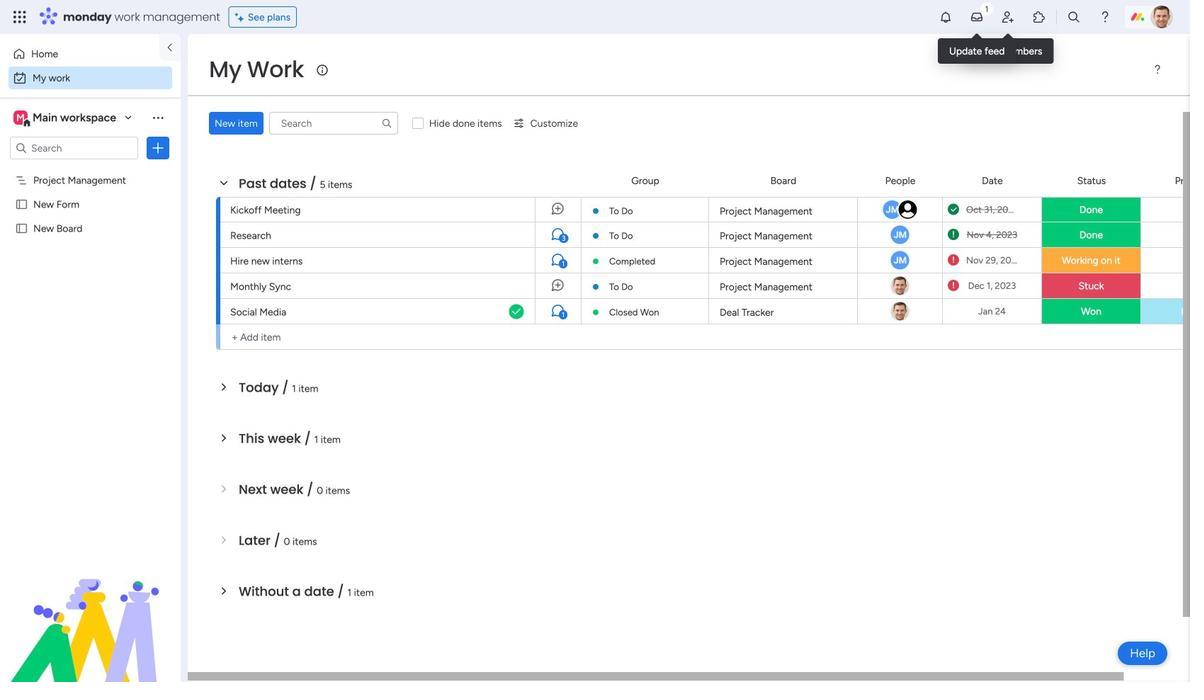 Task type: describe. For each thing, give the bounding box(es) containing it.
Filter dashboard by text search field
[[269, 112, 398, 135]]

0 vertical spatial option
[[9, 43, 151, 65]]

search everything image
[[1067, 10, 1081, 24]]

v2 overdue deadline image
[[948, 228, 959, 242]]

workspace image
[[13, 110, 28, 125]]

notifications image
[[939, 10, 953, 24]]

1 public board image from the top
[[15, 198, 28, 211]]

1 v2 overdue deadline image from the top
[[948, 254, 959, 267]]

help image
[[1098, 10, 1112, 24]]

lottie animation image
[[0, 539, 181, 682]]

see plans image
[[235, 9, 248, 25]]

options image
[[151, 141, 165, 155]]

2 public board image from the top
[[15, 222, 28, 235]]



Task type: locate. For each thing, give the bounding box(es) containing it.
2 v2 overdue deadline image from the top
[[948, 279, 959, 293]]

list box
[[0, 165, 181, 432]]

v2 done deadline image
[[948, 203, 959, 216]]

update feed image
[[970, 10, 984, 24]]

0 vertical spatial public board image
[[15, 198, 28, 211]]

1 vertical spatial v2 overdue deadline image
[[948, 279, 959, 293]]

lottie animation element
[[0, 539, 181, 682]]

public board image
[[15, 198, 28, 211], [15, 222, 28, 235]]

1 vertical spatial option
[[9, 67, 172, 89]]

select product image
[[13, 10, 27, 24]]

workspace selection element
[[13, 109, 118, 128]]

Search in workspace field
[[30, 140, 118, 156]]

terry turtle image
[[1151, 6, 1173, 28]]

option
[[9, 43, 151, 65], [9, 67, 172, 89], [0, 168, 181, 170]]

invite members image
[[1001, 10, 1015, 24]]

v2 overdue deadline image
[[948, 254, 959, 267], [948, 279, 959, 293]]

1 image
[[981, 1, 993, 17]]

workspace options image
[[151, 110, 165, 125]]

monday marketplace image
[[1032, 10, 1047, 24]]

search image
[[381, 118, 392, 129]]

0 vertical spatial v2 overdue deadline image
[[948, 254, 959, 267]]

1 vertical spatial public board image
[[15, 222, 28, 235]]

menu image
[[1152, 64, 1163, 75]]

2 vertical spatial option
[[0, 168, 181, 170]]

None search field
[[269, 112, 398, 135]]



Task type: vqa. For each thing, say whether or not it's contained in the screenshot.
Invite members Icon
yes



